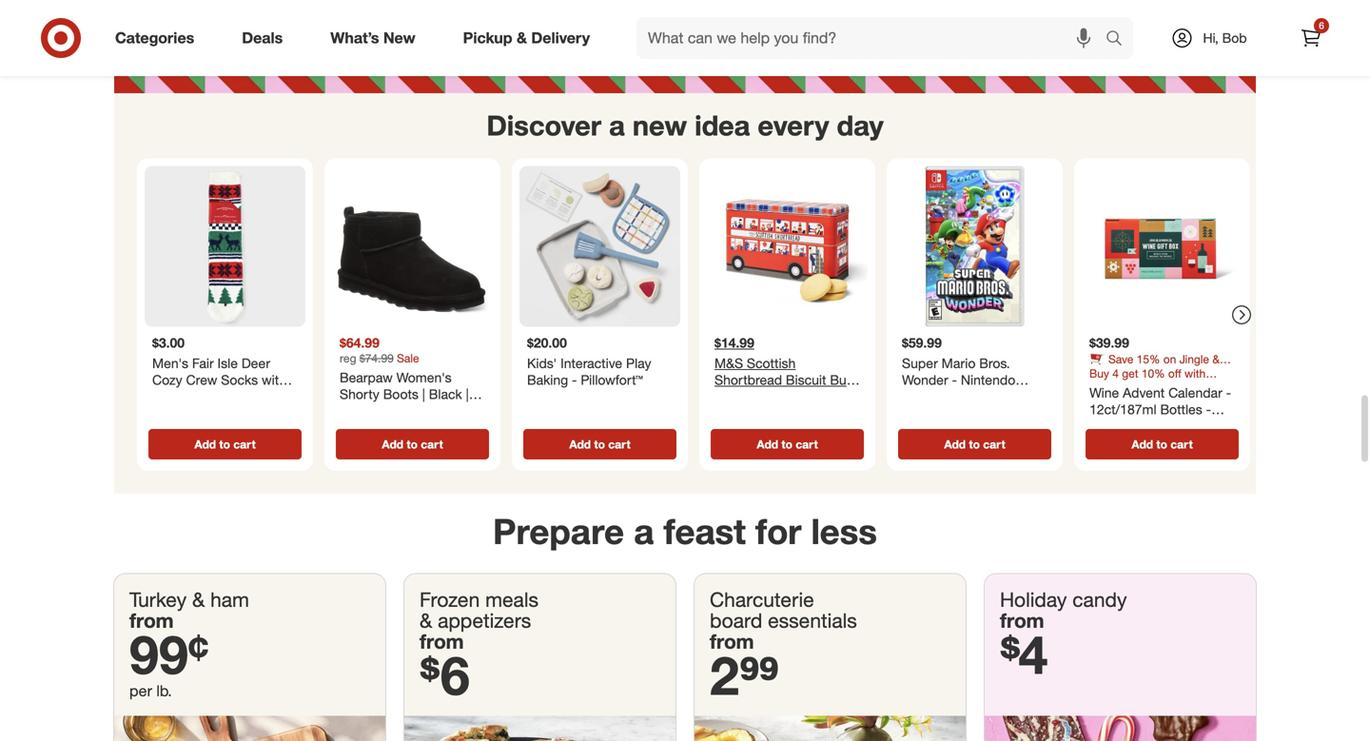 Task type: locate. For each thing, give the bounding box(es) containing it.
turkey & ham from
[[129, 587, 249, 633]]

& right the sets
[[1213, 352, 1220, 366]]

shortbread
[[715, 372, 782, 388]]

jingle inside wine advent calendar - 12ct/187ml bottles - jingle & mingle™
[[1090, 418, 1124, 434]]

& up "$6"
[[420, 608, 432, 633]]

0 vertical spatial wine
[[1127, 366, 1153, 381]]

3 cart from the left
[[608, 437, 631, 451]]

& inside wine advent calendar - 12ct/187ml bottles - jingle & mingle™
[[1128, 418, 1136, 434]]

pickup & delivery link
[[447, 17, 614, 59]]

meals
[[485, 587, 539, 612]]

$64.99 reg $74.99 sale bearpaw women's shorty boots | black  | size 7
[[340, 334, 469, 419]]

add for $64.99 reg $74.99 sale bearpaw women's shorty boots | black  | size 7
[[382, 437, 404, 451]]

shorty
[[340, 386, 379, 402]]

jingle right on
[[1180, 352, 1209, 366]]

add to cart for $59.99 super mario bros. wonder - nintendo switch
[[944, 437, 1005, 451]]

a for discover
[[609, 109, 625, 142]]

0 horizontal spatial jingle
[[1090, 418, 1124, 434]]

6 link
[[1290, 17, 1332, 59]]

1 vertical spatial wine
[[1090, 384, 1119, 401]]

99¢
[[129, 622, 209, 686]]

5 add to cart button from the left
[[898, 429, 1051, 460]]

4 add from the left
[[757, 437, 778, 451]]

0 horizontal spatial a
[[609, 109, 625, 142]]

feast
[[664, 510, 746, 552]]

save
[[1109, 352, 1134, 366]]

5 to from the left
[[969, 437, 980, 451]]

2 add to cart from the left
[[382, 437, 443, 451]]

deals
[[242, 29, 283, 47]]

1 vertical spatial jingle
[[1090, 418, 1124, 434]]

2 add to cart button from the left
[[336, 429, 489, 460]]

a inside carousel region
[[609, 109, 625, 142]]

&
[[517, 29, 527, 47], [1213, 352, 1220, 366], [1128, 418, 1136, 434], [192, 587, 205, 612], [420, 608, 432, 633]]

biscuit
[[786, 372, 826, 388]]

frozen meals & appetizers from
[[420, 587, 539, 654]]

a
[[609, 109, 625, 142], [634, 510, 654, 552]]

prepare a feast for less
[[493, 510, 877, 552]]

nintendo
[[961, 372, 1016, 388]]

| right 'black'
[[466, 386, 469, 402]]

bottles
[[1160, 401, 1202, 418]]

tin
[[715, 388, 733, 405]]

a for prepare
[[634, 510, 654, 552]]

m&s scottish shortbread biscuit bus tin - 17.64oz image
[[707, 166, 868, 327]]

6 add from the left
[[1132, 437, 1153, 451]]

4 add to cart button from the left
[[711, 429, 864, 460]]

bearpaw women's shorty boots | black  | size 7 image
[[332, 166, 493, 327]]

a left feast
[[634, 510, 654, 552]]

|
[[422, 386, 425, 402], [466, 386, 469, 402]]

from inside holiday candy from
[[1000, 608, 1044, 633]]

search
[[1097, 31, 1143, 49]]

cart
[[233, 437, 256, 451], [421, 437, 443, 451], [608, 437, 631, 451], [796, 437, 818, 451], [983, 437, 1005, 451], [1171, 437, 1193, 451]]

wine down wingle
[[1090, 384, 1119, 401]]

calendar
[[1169, 384, 1222, 401]]

0 vertical spatial a
[[609, 109, 625, 142]]

gift
[[1156, 366, 1172, 381]]

wine advent calendar - 12ct/187ml bottles - jingle & mingle™
[[1090, 384, 1231, 434]]

& left the mingle™
[[1128, 418, 1136, 434]]

add for $59.99 super mario bros. wonder - nintendo switch
[[944, 437, 966, 451]]

wine up advent
[[1127, 366, 1153, 381]]

- inside "$14.99 m&s scottish shortbread biscuit bus tin - 17.64oz"
[[736, 388, 742, 405]]

- right the wonder
[[952, 372, 957, 388]]

add to cart button
[[148, 429, 302, 460], [336, 429, 489, 460], [523, 429, 677, 460], [711, 429, 864, 460], [898, 429, 1051, 460], [1086, 429, 1239, 460]]

add to cart button for $64.99 reg $74.99 sale bearpaw women's shorty boots | black  | size 7
[[336, 429, 489, 460]]

1 horizontal spatial a
[[634, 510, 654, 552]]

jingle down advent
[[1090, 418, 1124, 434]]

from down the charcuterie
[[710, 629, 754, 654]]

5 add from the left
[[944, 437, 966, 451]]

for
[[756, 510, 802, 552]]

a left the new
[[609, 109, 625, 142]]

1 add from the left
[[194, 437, 216, 451]]

1 horizontal spatial wine
[[1127, 366, 1153, 381]]

holiday
[[1000, 587, 1067, 612]]

deals link
[[226, 17, 307, 59]]

cart for $20.00 kids' interactive play baking - pillowfort™
[[608, 437, 631, 451]]

wingle
[[1090, 366, 1124, 381]]

bros.
[[979, 355, 1010, 372]]

6
[[1319, 20, 1324, 31]]

interactive
[[561, 355, 622, 372]]

idea
[[695, 109, 750, 142]]

essentials
[[768, 608, 857, 633]]

ham
[[210, 587, 249, 612]]

1 | from the left
[[422, 386, 425, 402]]

per lb.
[[129, 682, 172, 700]]

add for $20.00 kids' interactive play baking - pillowfort™
[[569, 437, 591, 451]]

prepare
[[493, 510, 624, 552]]

from inside turkey & ham from
[[129, 608, 174, 633]]

from
[[129, 608, 174, 633], [1000, 608, 1044, 633], [420, 629, 464, 654], [710, 629, 754, 654]]

men's fair isle deer cozy crew socks with gift card holder - wondershop™ white 6-12 image
[[145, 166, 305, 327]]

3 add from the left
[[569, 437, 591, 451]]

24 days of gifts image
[[114, 0, 1256, 94]]

- right "tin"
[[736, 388, 742, 405]]

2 cart from the left
[[421, 437, 443, 451]]

4 cart from the left
[[796, 437, 818, 451]]

cart for $59.99 super mario bros. wonder - nintendo switch
[[983, 437, 1005, 451]]

1 horizontal spatial |
[[466, 386, 469, 402]]

charcuterie
[[710, 587, 814, 612]]

wine inside wine advent calendar - 12ct/187ml bottles - jingle & mingle™
[[1090, 384, 1119, 401]]

3 to from the left
[[594, 437, 605, 451]]

12ct/187ml
[[1090, 401, 1157, 418]]

bus
[[830, 372, 853, 388]]

0 vertical spatial jingle
[[1180, 352, 1209, 366]]

- inside the $20.00 kids' interactive play baking - pillowfort™
[[572, 372, 577, 388]]

& left ham
[[192, 587, 205, 612]]

appetizers
[[438, 608, 531, 633]]

lb.
[[156, 682, 172, 700]]

What can we help you find? suggestions appear below search field
[[637, 17, 1110, 59]]

mingle™
[[1140, 418, 1187, 434]]

4 add to cart from the left
[[757, 437, 818, 451]]

from down the frozen
[[420, 629, 464, 654]]

1 cart from the left
[[233, 437, 256, 451]]

jingle
[[1180, 352, 1209, 366], [1090, 418, 1124, 434]]

to for $14.99 m&s scottish shortbread biscuit bus tin - 17.64oz
[[782, 437, 793, 451]]

search button
[[1097, 17, 1143, 63]]

3 add to cart from the left
[[569, 437, 631, 451]]

to for $59.99 super mario bros. wonder - nintendo switch
[[969, 437, 980, 451]]

-
[[572, 372, 577, 388], [952, 372, 957, 388], [1226, 384, 1231, 401], [736, 388, 742, 405], [1206, 401, 1211, 418]]

kids' interactive play baking - pillowfort™ image
[[520, 166, 680, 327]]

from left the candy on the bottom
[[1000, 608, 1044, 633]]

from up per lb.
[[129, 608, 174, 633]]

discover a new idea every day
[[487, 109, 884, 142]]

m&s
[[715, 355, 743, 372]]

15%
[[1137, 352, 1160, 366]]

2 add from the left
[[382, 437, 404, 451]]

cart for $14.99 m&s scottish shortbread biscuit bus tin - 17.64oz
[[796, 437, 818, 451]]

$3.00 link
[[145, 166, 305, 425]]

black
[[429, 386, 462, 402]]

1 add to cart from the left
[[194, 437, 256, 451]]

& inside turkey & ham from
[[192, 587, 205, 612]]

1 vertical spatial a
[[634, 510, 654, 552]]

add to cart for $14.99 m&s scottish shortbread biscuit bus tin - 17.64oz
[[757, 437, 818, 451]]

& right pickup
[[517, 29, 527, 47]]

2 to from the left
[[407, 437, 418, 451]]

5 add to cart from the left
[[944, 437, 1005, 451]]

0 horizontal spatial wine
[[1090, 384, 1119, 401]]

to
[[219, 437, 230, 451], [407, 437, 418, 451], [594, 437, 605, 451], [782, 437, 793, 451], [969, 437, 980, 451], [1157, 437, 1167, 451]]

6 cart from the left
[[1171, 437, 1193, 451]]

6 add to cart from the left
[[1132, 437, 1193, 451]]

super mario bros. wonder - nintendo switch image
[[894, 166, 1055, 327]]

& inside 'link'
[[517, 29, 527, 47]]

add to cart for $20.00 kids' interactive play baking - pillowfort™
[[569, 437, 631, 451]]

4 to from the left
[[782, 437, 793, 451]]

1 add to cart button from the left
[[148, 429, 302, 460]]

| left 'black'
[[422, 386, 425, 402]]

3 add to cart button from the left
[[523, 429, 677, 460]]

5 cart from the left
[[983, 437, 1005, 451]]

frozen
[[420, 587, 480, 612]]

wine
[[1127, 366, 1153, 381], [1090, 384, 1119, 401]]

$14.99
[[715, 334, 754, 351]]

- right baking
[[572, 372, 577, 388]]

1 horizontal spatial jingle
[[1180, 352, 1209, 366]]

from inside frozen meals & appetizers from
[[420, 629, 464, 654]]

$59.99
[[902, 334, 942, 351]]

new
[[633, 109, 687, 142]]

0 horizontal spatial |
[[422, 386, 425, 402]]

7
[[368, 402, 376, 419]]



Task type: vqa. For each thing, say whether or not it's contained in the screenshot.
'&'
yes



Task type: describe. For each thing, give the bounding box(es) containing it.
2 99
[[710, 643, 779, 707]]

reg
[[340, 351, 356, 365]]

turkey
[[129, 587, 187, 612]]

categories link
[[99, 17, 218, 59]]

new
[[383, 29, 415, 47]]

play
[[626, 355, 651, 372]]

2 | from the left
[[466, 386, 469, 402]]

women's
[[396, 369, 452, 386]]

advent
[[1123, 384, 1165, 401]]

to for $64.99 reg $74.99 sale bearpaw women's shorty boots | black  | size 7
[[407, 437, 418, 451]]

$59.99 super mario bros. wonder - nintendo switch
[[902, 334, 1016, 405]]

categories
[[115, 29, 194, 47]]

17.64oz
[[745, 388, 792, 405]]

$4
[[1000, 622, 1048, 686]]

on
[[1163, 352, 1176, 366]]

pillowfort™
[[581, 372, 643, 388]]

add to cart button for $20.00 kids' interactive play baking - pillowfort™
[[523, 429, 677, 460]]

- right bottles
[[1206, 401, 1211, 418]]

$6
[[420, 643, 470, 707]]

pickup & delivery
[[463, 29, 590, 47]]

switch
[[902, 388, 942, 405]]

wonder
[[902, 372, 948, 388]]

boots
[[383, 386, 419, 402]]

what's new
[[330, 29, 415, 47]]

$39.99
[[1090, 334, 1129, 351]]

add for $14.99 m&s scottish shortbread biscuit bus tin - 17.64oz
[[757, 437, 778, 451]]

$20.00
[[527, 334, 567, 351]]

mario
[[942, 355, 976, 372]]

baking
[[527, 372, 568, 388]]

$74.99
[[360, 351, 394, 365]]

- inside $59.99 super mario bros. wonder - nintendo switch
[[952, 372, 957, 388]]

day
[[837, 109, 884, 142]]

charcuterie board essentials from
[[710, 587, 857, 654]]

save 15% on jingle & wingle wine gift sets
[[1090, 352, 1220, 381]]

& inside save 15% on jingle & wingle wine gift sets
[[1213, 352, 1220, 366]]

per
[[129, 682, 152, 700]]

& inside frozen meals & appetizers from
[[420, 608, 432, 633]]

holiday candy from
[[1000, 587, 1127, 633]]

to for $20.00 kids' interactive play baking - pillowfort™
[[594, 437, 605, 451]]

$20.00 kids' interactive play baking - pillowfort™
[[527, 334, 651, 388]]

delivery
[[531, 29, 590, 47]]

discover
[[487, 109, 601, 142]]

2
[[710, 643, 739, 707]]

what's new link
[[314, 17, 439, 59]]

6 to from the left
[[1157, 437, 1167, 451]]

what's
[[330, 29, 379, 47]]

board
[[710, 608, 762, 633]]

hi,
[[1203, 29, 1219, 46]]

add to cart for $64.99 reg $74.99 sale bearpaw women's shorty boots | black  | size 7
[[382, 437, 443, 451]]

add to cart button for $59.99 super mario bros. wonder - nintendo switch
[[898, 429, 1051, 460]]

carousel region
[[114, 93, 1256, 494]]

$64.99
[[340, 334, 380, 351]]

every
[[758, 109, 829, 142]]

sale
[[397, 351, 419, 365]]

add to cart button for $14.99 m&s scottish shortbread biscuit bus tin - 17.64oz
[[711, 429, 864, 460]]

1 to from the left
[[219, 437, 230, 451]]

99
[[739, 643, 779, 707]]

$3.00
[[152, 334, 185, 351]]

size
[[340, 402, 365, 419]]

bob
[[1222, 29, 1247, 46]]

less
[[811, 510, 877, 552]]

bearpaw
[[340, 369, 393, 386]]

from inside charcuterie board essentials from
[[710, 629, 754, 654]]

candy
[[1073, 587, 1127, 612]]

hi, bob
[[1203, 29, 1247, 46]]

jingle inside save 15% on jingle & wingle wine gift sets
[[1180, 352, 1209, 366]]

wine advent calendar - 12ct/187ml bottles - jingle & mingle™ image
[[1082, 166, 1243, 327]]

6 add to cart button from the left
[[1086, 429, 1239, 460]]

wine inside save 15% on jingle & wingle wine gift sets
[[1127, 366, 1153, 381]]

scottish
[[747, 355, 796, 372]]

- right calendar
[[1226, 384, 1231, 401]]

cart for $64.99 reg $74.99 sale bearpaw women's shorty boots | black  | size 7
[[421, 437, 443, 451]]

kids'
[[527, 355, 557, 372]]

$14.99 m&s scottish shortbread biscuit bus tin - 17.64oz
[[715, 334, 853, 405]]

super
[[902, 355, 938, 372]]

sets
[[1175, 366, 1197, 381]]

pickup
[[463, 29, 512, 47]]



